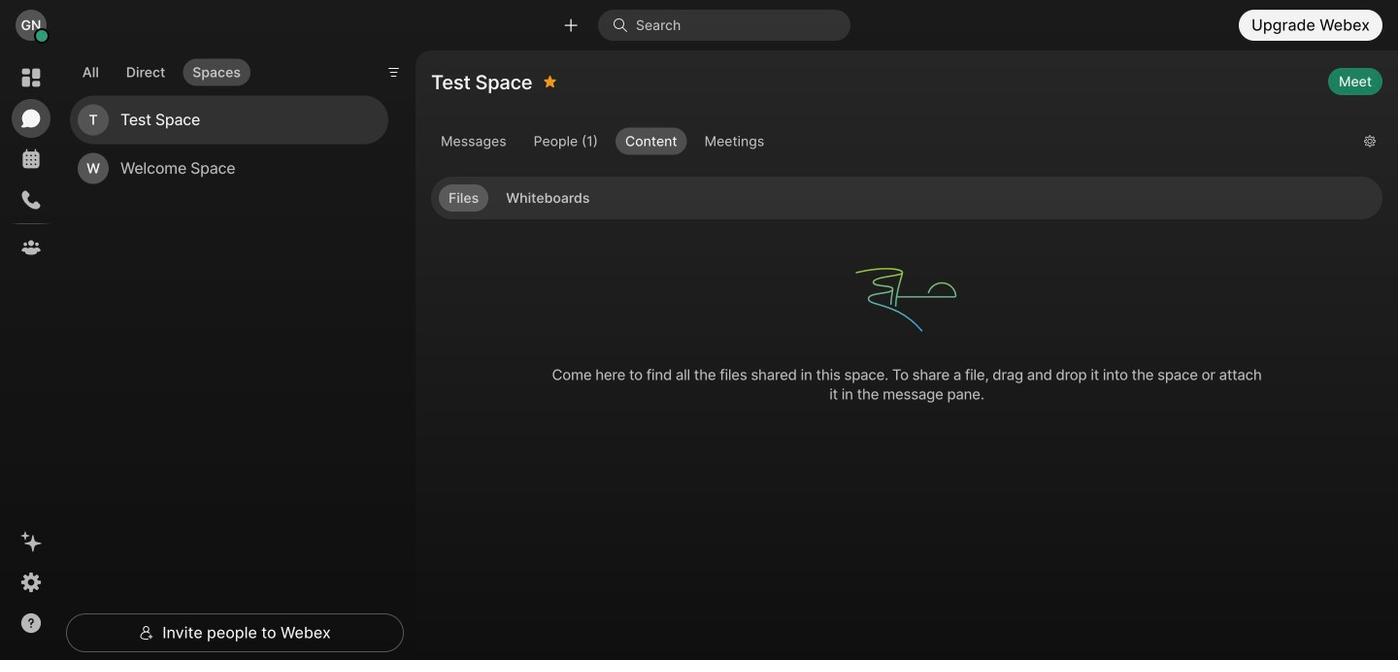 Task type: locate. For each thing, give the bounding box(es) containing it.
tab list
[[68, 47, 255, 92]]

test space list item
[[70, 96, 388, 144]]

group
[[431, 128, 1349, 159]]

navigation
[[0, 50, 62, 660]]



Task type: describe. For each thing, give the bounding box(es) containing it.
welcome space list item
[[70, 144, 388, 193]]

webex tab list
[[12, 58, 50, 267]]



Task type: vqa. For each thing, say whether or not it's contained in the screenshot.
General list item on the left top
no



